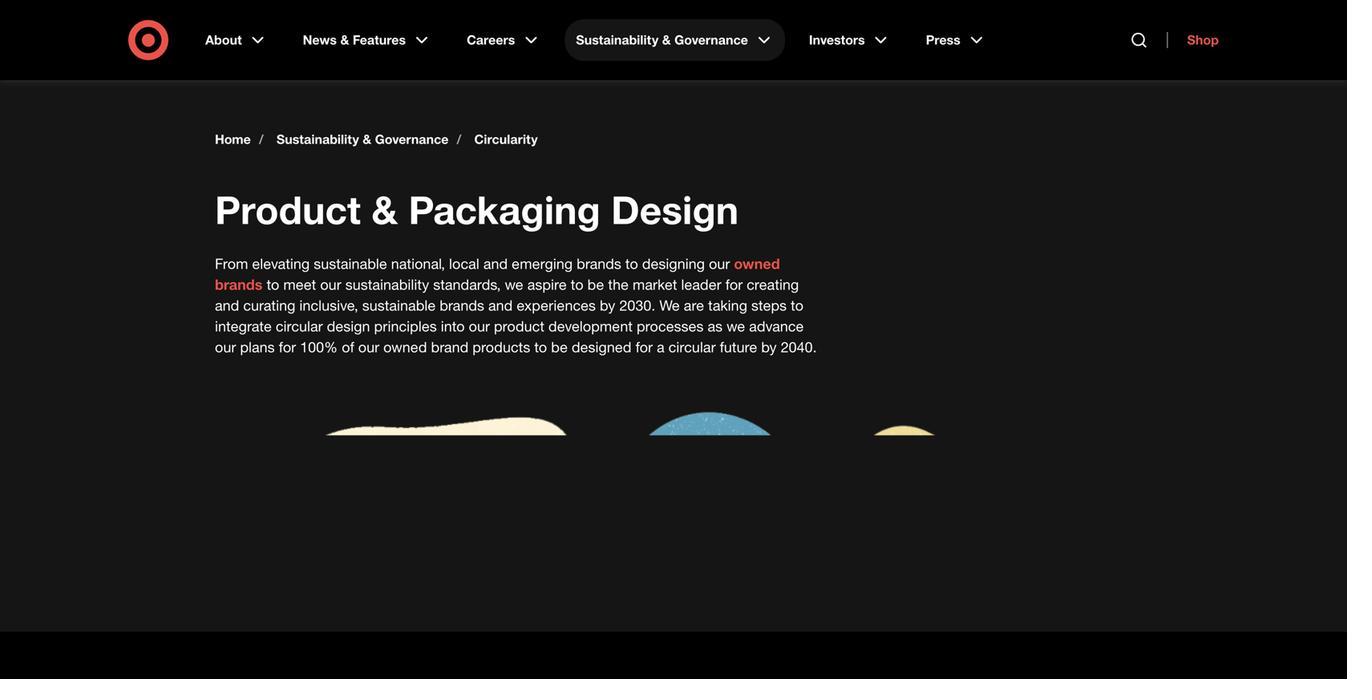 Task type: locate. For each thing, give the bounding box(es) containing it.
sustainable up 'principles'
[[362, 297, 436, 314]]

news
[[303, 32, 337, 48]]

owned inside owned brands
[[734, 255, 780, 272]]

careers
[[467, 32, 515, 48]]

1 vertical spatial sustainability & governance
[[277, 132, 449, 147]]

0 vertical spatial governance
[[675, 32, 748, 48]]

sustainability
[[576, 32, 659, 48], [277, 132, 359, 147]]

our
[[709, 255, 730, 272], [320, 276, 341, 293], [469, 318, 490, 335], [215, 338, 236, 356], [358, 338, 379, 356]]

owned inside to meet our sustainability standards, we aspire to be the market leader for creating and curating inclusive, sustainable brands and experiences by 2030. we are taking steps to integrate circular design principles into our product development processes as we advance our plans for 100% of our owned brand products to be designed for a circular future by 2040.
[[383, 338, 427, 356]]

for up taking
[[726, 276, 743, 293]]

brands inside owned brands
[[215, 276, 263, 293]]

features
[[353, 32, 406, 48]]

0 vertical spatial sustainability & governance link
[[565, 19, 785, 61]]

we right as
[[727, 318, 745, 335]]

for
[[726, 276, 743, 293], [279, 338, 296, 356], [636, 338, 653, 356]]

0 horizontal spatial we
[[505, 276, 523, 293]]

1 vertical spatial be
[[551, 338, 568, 356]]

and
[[483, 255, 508, 272], [215, 297, 239, 314], [488, 297, 513, 314]]

leader
[[681, 276, 722, 293]]

meet
[[283, 276, 316, 293]]

owned up creating at top
[[734, 255, 780, 272]]

owned
[[734, 255, 780, 272], [383, 338, 427, 356]]

designed
[[572, 338, 632, 356]]

owned brands
[[215, 255, 780, 293]]

0 horizontal spatial brands
[[215, 276, 263, 293]]

0 horizontal spatial circular
[[276, 318, 323, 335]]

0 horizontal spatial sustainability & governance link
[[277, 132, 449, 148]]

aspire
[[527, 276, 567, 293]]

0 vertical spatial circular
[[276, 318, 323, 335]]

to
[[625, 255, 638, 272], [267, 276, 279, 293], [571, 276, 584, 293], [791, 297, 804, 314], [534, 338, 547, 356]]

1 vertical spatial owned
[[383, 338, 427, 356]]

future
[[720, 338, 757, 356]]

0 horizontal spatial governance
[[375, 132, 449, 147]]

0 vertical spatial owned
[[734, 255, 780, 272]]

design
[[611, 186, 739, 233]]

0 horizontal spatial sustainability & governance
[[277, 132, 449, 147]]

sustainability & governance link
[[565, 19, 785, 61], [277, 132, 449, 148]]

1 horizontal spatial governance
[[675, 32, 748, 48]]

for left a
[[636, 338, 653, 356]]

1 vertical spatial governance
[[375, 132, 449, 147]]

be down development
[[551, 338, 568, 356]]

we
[[505, 276, 523, 293], [727, 318, 745, 335]]

1 vertical spatial we
[[727, 318, 745, 335]]

circular up 100%
[[276, 318, 323, 335]]

1 horizontal spatial owned
[[734, 255, 780, 272]]

by down advance
[[761, 338, 777, 356]]

1 horizontal spatial sustainability & governance link
[[565, 19, 785, 61]]

plans
[[240, 338, 275, 356]]

and right local
[[483, 255, 508, 272]]

1 horizontal spatial for
[[636, 338, 653, 356]]

products
[[473, 338, 530, 356]]

owned down 'principles'
[[383, 338, 427, 356]]

2 vertical spatial brands
[[440, 297, 484, 314]]

by down the the
[[600, 297, 615, 314]]

1 horizontal spatial sustainability
[[576, 32, 659, 48]]

by
[[600, 297, 615, 314], [761, 338, 777, 356]]

to right "steps"
[[791, 297, 804, 314]]

1 vertical spatial sustainable
[[362, 297, 436, 314]]

brands
[[577, 255, 621, 272], [215, 276, 263, 293], [440, 297, 484, 314]]

news & features
[[303, 32, 406, 48]]

processes
[[637, 318, 704, 335]]

circular
[[276, 318, 323, 335], [669, 338, 716, 356]]

0 horizontal spatial sustainability
[[277, 132, 359, 147]]

as
[[708, 318, 723, 335]]

0 vertical spatial by
[[600, 297, 615, 314]]

0 vertical spatial we
[[505, 276, 523, 293]]

designing
[[642, 255, 705, 272]]

about link
[[194, 19, 279, 61]]

about
[[205, 32, 242, 48]]

owned brands link
[[215, 255, 780, 293]]

we left aspire
[[505, 276, 523, 293]]

design
[[327, 318, 370, 335]]

sustainability & governance
[[576, 32, 748, 48], [277, 132, 449, 147]]

1 vertical spatial sustainability & governance link
[[277, 132, 449, 148]]

development
[[549, 318, 633, 335]]

brands inside to meet our sustainability standards, we aspire to be the market leader for creating and curating inclusive, sustainable brands and experiences by 2030. we are taking steps to integrate circular design principles into our product development processes as we advance our plans for 100% of our owned brand products to be designed for a circular future by 2040.
[[440, 297, 484, 314]]

of
[[342, 338, 354, 356]]

packaging
[[409, 186, 601, 233]]

be
[[588, 276, 604, 293], [551, 338, 568, 356]]

home link
[[215, 132, 251, 148]]

sustainable up sustainability
[[314, 255, 387, 272]]

0 vertical spatial sustainability & governance
[[576, 32, 748, 48]]

sustainability & governance inside sustainability & governance link
[[576, 32, 748, 48]]

circular down processes
[[669, 338, 716, 356]]

1 horizontal spatial we
[[727, 318, 745, 335]]

principles
[[374, 318, 437, 335]]

to up curating
[[267, 276, 279, 293]]

our up inclusive,
[[320, 276, 341, 293]]

1 horizontal spatial sustainability & governance
[[576, 32, 748, 48]]

1 horizontal spatial brands
[[440, 297, 484, 314]]

1 vertical spatial brands
[[215, 276, 263, 293]]

0 vertical spatial be
[[588, 276, 604, 293]]

governance
[[675, 32, 748, 48], [375, 132, 449, 147]]

2 horizontal spatial brands
[[577, 255, 621, 272]]

1 vertical spatial circular
[[669, 338, 716, 356]]

&
[[340, 32, 349, 48], [662, 32, 671, 48], [363, 132, 371, 147], [371, 186, 398, 233]]

taking
[[708, 297, 747, 314]]

from elevating sustainable national, local and emerging brands to designing our
[[215, 255, 734, 272]]

into
[[441, 318, 465, 335]]

for right the plans
[[279, 338, 296, 356]]

standards,
[[433, 276, 501, 293]]

brands down standards,
[[440, 297, 484, 314]]

be left the the
[[588, 276, 604, 293]]

experiences
[[517, 297, 596, 314]]

brands down from
[[215, 276, 263, 293]]

inclusive,
[[299, 297, 358, 314]]

sustainable
[[314, 255, 387, 272], [362, 297, 436, 314]]

product
[[494, 318, 545, 335]]

0 horizontal spatial owned
[[383, 338, 427, 356]]

brands up the the
[[577, 255, 621, 272]]

our right of
[[358, 338, 379, 356]]

1 horizontal spatial by
[[761, 338, 777, 356]]



Task type: vqa. For each thing, say whether or not it's contained in the screenshot.
standards,
yes



Task type: describe. For each thing, give the bounding box(es) containing it.
emerging
[[512, 255, 573, 272]]

local
[[449, 255, 479, 272]]

2040.
[[781, 338, 817, 356]]

market
[[633, 276, 677, 293]]

sustainable inside to meet our sustainability standards, we aspire to be the market leader for creating and curating inclusive, sustainable brands and experiences by 2030. we are taking steps to integrate circular design principles into our product development processes as we advance our plans for 100% of our owned brand products to be designed for a circular future by 2040.
[[362, 297, 436, 314]]

to up experiences
[[571, 276, 584, 293]]

0 horizontal spatial by
[[600, 297, 615, 314]]

to up the the
[[625, 255, 638, 272]]

are
[[684, 297, 704, 314]]

brand
[[431, 338, 469, 356]]

integrate
[[215, 318, 272, 335]]

shop link
[[1167, 32, 1219, 48]]

1 horizontal spatial be
[[588, 276, 604, 293]]

0 horizontal spatial for
[[279, 338, 296, 356]]

press link
[[915, 19, 997, 61]]

100%
[[300, 338, 338, 356]]

from
[[215, 255, 248, 272]]

to down product at the left top of the page
[[534, 338, 547, 356]]

and up product at the left top of the page
[[488, 297, 513, 314]]

our right the into at left top
[[469, 318, 490, 335]]

steps
[[751, 297, 787, 314]]

sustainability & governance for the bottommost sustainability & governance link
[[277, 132, 449, 147]]

sustainability
[[345, 276, 429, 293]]

circularity
[[474, 132, 538, 147]]

press
[[926, 32, 961, 48]]

2030. we
[[619, 297, 680, 314]]

national,
[[391, 255, 445, 272]]

advance
[[749, 318, 804, 335]]

1 vertical spatial by
[[761, 338, 777, 356]]

and up "integrate"
[[215, 297, 239, 314]]

0 vertical spatial brands
[[577, 255, 621, 272]]

2 horizontal spatial for
[[726, 276, 743, 293]]

news & features link
[[292, 19, 443, 61]]

our up leader
[[709, 255, 730, 272]]

home
[[215, 132, 251, 147]]

the
[[608, 276, 629, 293]]

sustainability & governance for the topmost sustainability & governance link
[[576, 32, 748, 48]]

careers link
[[456, 19, 552, 61]]

1 vertical spatial sustainability
[[277, 132, 359, 147]]

a
[[657, 338, 665, 356]]

elevating
[[252, 255, 310, 272]]

shop
[[1187, 32, 1219, 48]]

investors link
[[798, 19, 902, 61]]

to meet our sustainability standards, we aspire to be the market leader for creating and curating inclusive, sustainable brands and experiences by 2030. we are taking steps to integrate circular design principles into our product development processes as we advance our plans for 100% of our owned brand products to be designed for a circular future by 2040.
[[215, 276, 817, 356]]

& inside 'news & features' link
[[340, 32, 349, 48]]

0 horizontal spatial be
[[551, 338, 568, 356]]

0 vertical spatial sustainable
[[314, 255, 387, 272]]

investors
[[809, 32, 865, 48]]

1 horizontal spatial circular
[[669, 338, 716, 356]]

product
[[215, 186, 361, 233]]

a group of people in a room image
[[215, 396, 1132, 679]]

circularity link
[[474, 132, 538, 148]]

creating
[[747, 276, 799, 293]]

product & packaging design
[[215, 186, 739, 233]]

curating
[[243, 297, 295, 314]]

our down "integrate"
[[215, 338, 236, 356]]

0 vertical spatial sustainability
[[576, 32, 659, 48]]



